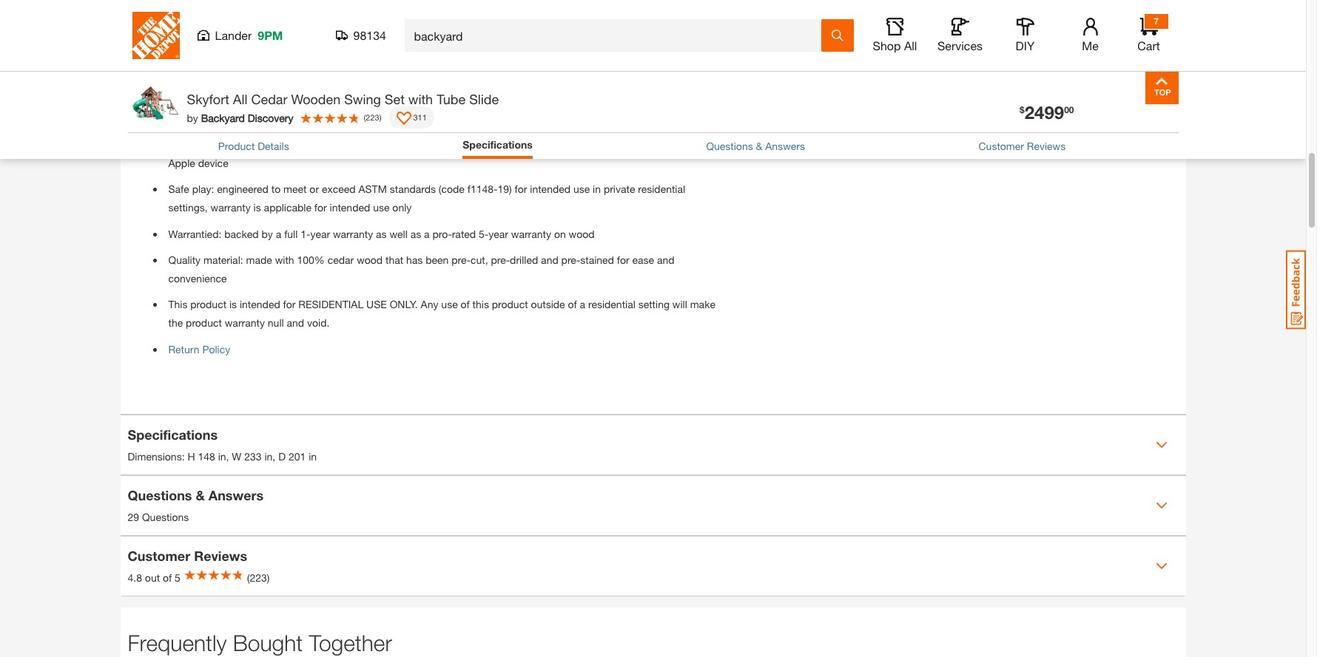Task type: locate. For each thing, give the bounding box(es) containing it.
swing up slide
[[470, 68, 497, 80]]

out inside crows nest: the elevated crows nest with telescope provide a rare feature that will bring out imagination and adventure to any child
[[576, 4, 591, 17]]

ensuring
[[192, 112, 231, 125]]

all inside button
[[904, 38, 917, 53]]

assembly down "climb"
[[266, 138, 310, 151]]

1 horizontal spatial of
[[461, 298, 470, 311]]

3
[[315, 49, 320, 61]]

by down entry:
[[187, 111, 198, 124]]

1 vertical spatial will
[[673, 298, 687, 311]]

7
[[1154, 16, 1159, 27]]

1 horizontal spatial year
[[489, 228, 508, 240]]

reviews down the $ 2499 00 at the top
[[1027, 140, 1066, 152]]

0 horizontal spatial beam
[[393, 49, 419, 61]]

beam up swings
[[393, 49, 419, 61]]

1 horizontal spatial all
[[904, 38, 917, 53]]

crows
[[286, 4, 314, 17]]

app
[[554, 138, 572, 151]]

in
[[593, 183, 601, 196], [218, 451, 226, 463], [265, 451, 273, 463], [309, 451, 317, 463]]

a inside assembly: swing set assembly is easier with bilt, a 3d-guided interactive assembly app compatible with any google or apple device
[[397, 138, 402, 151]]

services button
[[937, 18, 984, 53]]

caret image for answers
[[1156, 500, 1167, 512]]

a left rare
[[447, 4, 452, 17]]

as left well
[[376, 228, 387, 240]]

with right nest
[[339, 4, 359, 17]]

0 horizontal spatial large
[[422, 68, 444, 80]]

0 vertical spatial to
[[168, 23, 178, 35]]

all for shop
[[904, 38, 917, 53]]

large left web
[[422, 68, 444, 80]]

customer up '4.8 out of 5'
[[128, 549, 190, 565]]

2 safe from the top
[[168, 183, 189, 196]]

201
[[289, 451, 306, 463]]

1 vertical spatial wood
[[357, 254, 383, 266]]

warranty up cedar
[[333, 228, 373, 240]]

patented
[[519, 49, 560, 61]]

of right outside on the left top
[[568, 298, 577, 311]]

tube
[[437, 91, 466, 107]]

1 horizontal spatial our
[[501, 49, 516, 61]]

residential left setting at the top
[[588, 298, 636, 311]]

meet
[[284, 183, 307, 196]]

0 vertical spatial safe
[[168, 94, 189, 106]]

in left d
[[265, 451, 273, 463]]

0 horizontal spatial any
[[180, 23, 197, 35]]

1-
[[301, 228, 310, 240]]

0 vertical spatial answers
[[765, 140, 805, 152]]

any down crows
[[180, 23, 197, 35]]

answers
[[765, 140, 805, 152], [209, 488, 264, 504]]

nest:
[[201, 4, 224, 17]]

1 our from the left
[[297, 49, 312, 61]]

make
[[690, 298, 716, 311]]

to inside crows nest: the elevated crows nest with telescope provide a rare feature that will bring out imagination and adventure to any child
[[168, 23, 178, 35]]

beam:
[[265, 49, 294, 61]]

diy button
[[1002, 18, 1049, 53]]

2 horizontal spatial intended
[[530, 183, 571, 196]]

this
[[473, 298, 489, 311]]

customer down '$'
[[979, 140, 1024, 152]]

will
[[532, 4, 546, 17], [673, 298, 687, 311]]

1 horizontal spatial customer reviews
[[979, 140, 1066, 152]]

that right slide
[[499, 94, 517, 106]]

swing
[[235, 49, 262, 61], [363, 49, 390, 61], [563, 49, 590, 61], [470, 68, 497, 80], [219, 138, 246, 151]]

1 horizontal spatial ,
[[273, 451, 275, 463]]

or right meet
[[310, 183, 319, 196]]

0 vertical spatial &
[[756, 140, 763, 152]]

product image image
[[131, 78, 179, 127]]

intended down exceed
[[330, 202, 370, 214]]

swing up lanes
[[235, 49, 262, 61]]

1 horizontal spatial position
[[323, 49, 360, 61]]

been
[[426, 254, 449, 266]]

the inside crows nest: the elevated crows nest with telescope provide a rare feature that will bring out imagination and adventure to any child
[[226, 4, 241, 17]]

& right google
[[756, 140, 763, 152]]

specifications for specifications dimensions: h 148 in , w 233 in , d 201 in
[[128, 427, 218, 443]]

1 horizontal spatial wood
[[569, 228, 595, 240]]

the down the 'this'
[[168, 317, 183, 330]]

1 horizontal spatial pre-
[[491, 254, 510, 266]]

1 horizontal spatial assembly
[[507, 138, 551, 151]]

extender
[[622, 49, 663, 61]]

1 vertical spatial specifications
[[128, 427, 218, 443]]

1 vertical spatial use
[[373, 202, 390, 214]]

1 safe from the top
[[168, 94, 189, 106]]

specifications for specifications
[[463, 138, 533, 151]]

2 vertical spatial the
[[168, 317, 183, 330]]

and right swings
[[401, 68, 419, 80]]

return policy
[[168, 343, 230, 356]]

0 vertical spatial use
[[574, 183, 590, 196]]

display image
[[396, 112, 411, 127]]

a left '3d-'
[[397, 138, 402, 151]]

wood right on
[[569, 228, 595, 240]]

is inside safe play: engineered to meet or exceed astm standards (code f1148-19) for intended use in private residential settings, warranty is applicable for intended use only
[[254, 202, 261, 214]]

into
[[293, 112, 310, 125]]

details
[[258, 140, 289, 152]]

out right bring
[[576, 4, 591, 17]]

2 horizontal spatial pre-
[[561, 254, 580, 266]]

0 horizontal spatial position
[[195, 49, 232, 61]]

questions up 29
[[128, 488, 192, 504]]

1 vertical spatial large
[[686, 94, 708, 106]]

intended up null
[[240, 298, 280, 311]]

pre- down on
[[561, 254, 580, 266]]

only
[[392, 202, 412, 214]]

the right the into
[[313, 112, 328, 125]]

2 our from the left
[[501, 49, 516, 61]]

product up return policy
[[186, 317, 222, 330]]

pre- right been
[[452, 254, 471, 266]]

1 vertical spatial to
[[261, 94, 271, 106]]

standards
[[390, 183, 436, 196]]

specifications inside "specifications dimensions: h 148 in , w 233 in , d 201 in"
[[128, 427, 218, 443]]

quality
[[168, 254, 201, 266]]

1 vertical spatial any
[[652, 138, 668, 151]]

skyfort
[[187, 91, 229, 107]]

ease
[[632, 254, 654, 266]]

3d-
[[405, 138, 422, 151]]

specifications up 19)
[[463, 138, 533, 151]]

2 vertical spatial use
[[441, 298, 458, 311]]

me
[[1082, 38, 1099, 53]]

that
[[511, 4, 529, 17], [499, 94, 517, 106], [386, 254, 403, 266]]

google
[[671, 138, 705, 151]]

1 horizontal spatial will
[[673, 298, 687, 311]]

0 horizontal spatial assembly
[[266, 138, 310, 151]]

0 vertical spatial by
[[187, 111, 198, 124]]

for right 19)
[[515, 183, 527, 196]]

, left d
[[273, 451, 275, 463]]

warranty inside safe play: engineered to meet or exceed astm standards (code f1148-19) for intended use in private residential settings, warranty is applicable for intended use only
[[211, 202, 251, 214]]

0 horizontal spatial reviews
[[194, 549, 247, 565]]

swing right patented
[[563, 49, 590, 61]]

2 pre- from the left
[[491, 254, 510, 266]]

intended
[[530, 183, 571, 196], [330, 202, 370, 214], [240, 298, 280, 311]]

frequently
[[128, 630, 227, 656]]

1 vertical spatial all
[[233, 91, 248, 107]]

is inside assembly: swing set assembly is easier with bilt, a 3d-guided interactive assembly app compatible with any google or apple device
[[313, 138, 320, 151]]

assembly:
[[168, 138, 216, 151]]

is down material:
[[229, 298, 237, 311]]

for up null
[[283, 298, 296, 311]]

settings,
[[168, 202, 208, 214]]

and left 'adventure'
[[650, 4, 667, 17]]

and inside the safe entry: catering to a wide age range, we included a flat-step ladder that provides enough area for small and large feet, ensuring a safe climb into the playset
[[665, 94, 683, 106]]

the right nest:
[[226, 4, 241, 17]]

questions & answers 29 questions
[[128, 488, 264, 524]]

0 vertical spatial wood
[[569, 228, 595, 240]]

0 horizontal spatial or
[[310, 183, 319, 196]]

a right outside on the left top
[[580, 298, 585, 311]]

of left 5
[[163, 572, 172, 585]]

1 horizontal spatial beam
[[593, 49, 619, 61]]

2 vertical spatial caret image
[[1156, 561, 1167, 573]]

1 vertical spatial &
[[196, 488, 205, 504]]

safe for safe entry: catering to a wide age range, we included a flat-step ladder that provides enough area for small and large feet, ensuring a safe climb into the playset
[[168, 94, 189, 106]]

safe inside safe play: engineered to meet or exceed astm standards (code f1148-19) for intended use in private residential settings, warranty is applicable for intended use only
[[168, 183, 189, 196]]

heavy-
[[292, 68, 323, 80]]

1 vertical spatial the
[[313, 112, 328, 125]]

$ 2499 00
[[1020, 102, 1074, 123]]

product right this
[[492, 298, 528, 311]]

2 horizontal spatial the
[[313, 112, 328, 125]]

and inside this product is intended for residential use only. any use of this product outside of a residential setting will make the product warranty null and void.
[[287, 317, 304, 330]]

1 horizontal spatial the
[[226, 4, 241, 17]]

1 horizontal spatial residential
[[638, 183, 685, 196]]

98134 button
[[336, 28, 387, 43]]

1 vertical spatial that
[[499, 94, 517, 106]]

with right compatible
[[630, 138, 649, 151]]

0 vertical spatial customer reviews
[[979, 140, 1066, 152]]

0 horizontal spatial &
[[196, 488, 205, 504]]

for inside multi-position swing beam: our 3 position swing beam is equipped with our patented swing beam extender providing wider swinging lanes for 2 heavy-duty belt swings and large web swing
[[268, 68, 280, 80]]

of left this
[[461, 298, 470, 311]]

assembly: swing set assembly is easier with bilt, a 3d-guided interactive assembly app compatible with any google or apple device
[[168, 138, 717, 169]]

0 vertical spatial large
[[422, 68, 444, 80]]

1 horizontal spatial or
[[707, 138, 717, 151]]

1 horizontal spatial intended
[[330, 202, 370, 214]]

What can we help you find today? search field
[[414, 20, 820, 51]]

1 vertical spatial safe
[[168, 183, 189, 196]]

specifications button
[[463, 137, 533, 155], [463, 137, 533, 152]]

year right rated
[[489, 228, 508, 240]]

with right made
[[275, 254, 294, 266]]

a inside crows nest: the elevated crows nest with telescope provide a rare feature that will bring out imagination and adventure to any child
[[447, 4, 452, 17]]

0 vertical spatial specifications
[[463, 138, 533, 151]]

the
[[226, 4, 241, 17], [313, 112, 328, 125], [168, 317, 183, 330]]

with inside multi-position swing beam: our 3 position swing beam is equipped with our patented swing beam extender providing wider swinging lanes for 2 heavy-duty belt swings and large web swing
[[479, 49, 498, 61]]

the home depot logo image
[[132, 12, 179, 59]]

set
[[249, 138, 263, 151]]

warranty down the engineered
[[211, 202, 251, 214]]

1 vertical spatial answers
[[209, 488, 264, 504]]

0 horizontal spatial intended
[[240, 298, 280, 311]]

for inside quality material: made with 100% cedar wood that has been pre-cut, pre-drilled and pre-stained for ease and convenience
[[617, 254, 630, 266]]

0 horizontal spatial our
[[297, 49, 312, 61]]

answers inside questions & answers 29 questions
[[209, 488, 264, 504]]

shop all button
[[871, 18, 919, 53]]

1 vertical spatial residential
[[588, 298, 636, 311]]

a inside this product is intended for residential use only. any use of this product outside of a residential setting will make the product warranty null and void.
[[580, 298, 585, 311]]

0 vertical spatial will
[[532, 4, 546, 17]]

&
[[756, 140, 763, 152], [196, 488, 205, 504]]

0 vertical spatial questions
[[706, 140, 753, 152]]

1 horizontal spatial large
[[686, 94, 708, 106]]

warranty up "drilled"
[[511, 228, 551, 240]]

use left private at the left top of the page
[[574, 183, 590, 196]]

for right area
[[623, 94, 635, 106]]

convenience
[[168, 272, 227, 285]]

customer reviews up 5
[[128, 549, 247, 565]]

0 vertical spatial any
[[180, 23, 197, 35]]

all right shop
[[904, 38, 917, 53]]

a left flat-
[[417, 94, 423, 106]]

material:
[[203, 254, 243, 266]]

0 horizontal spatial to
[[168, 23, 178, 35]]

skyfort all cedar wooden swing set with tube slide
[[187, 91, 499, 107]]

caret image for h
[[1156, 439, 1167, 451]]

safe
[[243, 112, 262, 125]]

0 vertical spatial caret image
[[1156, 439, 1167, 451]]

large up google
[[686, 94, 708, 106]]

all up by backyard discovery
[[233, 91, 248, 107]]

safe inside the safe entry: catering to a wide age range, we included a flat-step ladder that provides enough area for small and large feet, ensuring a safe climb into the playset
[[168, 94, 189, 106]]

the inside this product is intended for residential use only. any use of this product outside of a residential setting will make the product warranty null and void.
[[168, 317, 183, 330]]

1 vertical spatial by
[[262, 228, 273, 240]]

specifications up the dimensions:
[[128, 427, 218, 443]]

0 horizontal spatial use
[[373, 202, 390, 214]]

astm
[[359, 183, 387, 196]]

large inside multi-position swing beam: our 3 position swing beam is equipped with our patented swing beam extender providing wider swinging lanes for 2 heavy-duty belt swings and large web swing
[[422, 68, 444, 80]]

2 as from the left
[[411, 228, 421, 240]]

safe up settings, at the left of page
[[168, 183, 189, 196]]

1 horizontal spatial out
[[576, 4, 591, 17]]

0 horizontal spatial wood
[[357, 254, 383, 266]]

together
[[309, 630, 392, 656]]

safe up feet,
[[168, 94, 189, 106]]

& down 148
[[196, 488, 205, 504]]

0 horizontal spatial as
[[376, 228, 387, 240]]

in inside safe play: engineered to meet or exceed astm standards (code f1148-19) for intended use in private residential settings, warranty is applicable for intended use only
[[593, 183, 601, 196]]

or right google
[[707, 138, 717, 151]]

for inside this product is intended for residential use only. any use of this product outside of a residential setting will make the product warranty null and void.
[[283, 298, 296, 311]]

to for catering
[[261, 94, 271, 106]]

and right small
[[665, 94, 683, 106]]

will left bring
[[532, 4, 546, 17]]

that left has
[[386, 254, 403, 266]]

0 vertical spatial or
[[707, 138, 717, 151]]

1 horizontal spatial &
[[756, 140, 763, 152]]

2 position from the left
[[323, 49, 360, 61]]

1 beam from the left
[[393, 49, 419, 61]]

to for engineered
[[271, 183, 281, 196]]

1 horizontal spatial customer
[[979, 140, 1024, 152]]

to up discovery
[[261, 94, 271, 106]]

questions
[[706, 140, 753, 152], [128, 488, 192, 504], [142, 512, 189, 524]]

3 pre- from the left
[[561, 254, 580, 266]]

1 vertical spatial customer reviews
[[128, 549, 247, 565]]

for left ease at left
[[617, 254, 630, 266]]

2 horizontal spatial use
[[574, 183, 590, 196]]

2 year from the left
[[489, 228, 508, 240]]

answers for questions & answers 29 questions
[[209, 488, 264, 504]]

2 caret image from the top
[[1156, 500, 1167, 512]]

1 horizontal spatial any
[[652, 138, 668, 151]]

telescope
[[361, 4, 406, 17]]

, left "w" in the left bottom of the page
[[226, 451, 229, 463]]

will left make
[[673, 298, 687, 311]]

or
[[707, 138, 717, 151], [310, 183, 319, 196]]

1 horizontal spatial use
[[441, 298, 458, 311]]

answers for questions & answers
[[765, 140, 805, 152]]

easier
[[323, 138, 351, 151]]

1 vertical spatial out
[[145, 572, 160, 585]]

with right equipped
[[479, 49, 498, 61]]

in right the 201
[[309, 451, 317, 463]]

caret image
[[1156, 439, 1167, 451], [1156, 500, 1167, 512], [1156, 561, 1167, 573]]

return policy link
[[168, 343, 230, 356]]

void.
[[307, 317, 330, 330]]

for left 2
[[268, 68, 280, 80]]

reviews up (223)
[[194, 549, 247, 565]]

our left 3
[[297, 49, 312, 61]]

2 , from the left
[[273, 451, 275, 463]]

1 vertical spatial caret image
[[1156, 500, 1167, 512]]

0 vertical spatial the
[[226, 4, 241, 17]]

for down exceed
[[314, 202, 327, 214]]

out right 4.8 at the left of the page
[[145, 572, 160, 585]]

use
[[574, 183, 590, 196], [373, 202, 390, 214], [441, 298, 458, 311]]

any left google
[[652, 138, 668, 151]]

cart 7
[[1138, 16, 1160, 53]]

0 horizontal spatial pre-
[[452, 254, 471, 266]]

to inside safe play: engineered to meet or exceed astm standards (code f1148-19) for intended use in private residential settings, warranty is applicable for intended use only
[[271, 183, 281, 196]]

to down crows
[[168, 23, 178, 35]]

0 horizontal spatial year
[[310, 228, 330, 240]]

a left safe
[[234, 112, 240, 125]]

2 vertical spatial that
[[386, 254, 403, 266]]

1 vertical spatial questions
[[128, 488, 192, 504]]

that right the feature
[[511, 4, 529, 17]]

0 horizontal spatial the
[[168, 317, 183, 330]]

beam left extender
[[593, 49, 619, 61]]

is down the engineered
[[254, 202, 261, 214]]

use
[[366, 298, 387, 311]]

is left easier
[[313, 138, 320, 151]]

0 horizontal spatial residential
[[588, 298, 636, 311]]

0 vertical spatial residential
[[638, 183, 685, 196]]

any inside assembly: swing set assembly is easier with bilt, a 3d-guided interactive assembly app compatible with any google or apple device
[[652, 138, 668, 151]]

residential right private at the left top of the page
[[638, 183, 685, 196]]

1 horizontal spatial as
[[411, 228, 421, 240]]

1 horizontal spatial by
[[262, 228, 273, 240]]

range,
[[327, 94, 356, 106]]

0 horizontal spatial specifications
[[128, 427, 218, 443]]

in left private at the left top of the page
[[593, 183, 601, 196]]

and right null
[[287, 317, 304, 330]]

to inside the safe entry: catering to a wide age range, we included a flat-step ladder that provides enough area for small and large feet, ensuring a safe climb into the playset
[[261, 94, 271, 106]]

1 vertical spatial reviews
[[194, 549, 247, 565]]

as right well
[[411, 228, 421, 240]]

wooden
[[291, 91, 341, 107]]

position up swinging
[[195, 49, 232, 61]]

$
[[1020, 104, 1025, 115]]

1 as from the left
[[376, 228, 387, 240]]

0 vertical spatial reviews
[[1027, 140, 1066, 152]]

and
[[650, 4, 667, 17], [401, 68, 419, 80], [665, 94, 683, 106], [541, 254, 559, 266], [657, 254, 675, 266], [287, 317, 304, 330]]

pre-
[[452, 254, 471, 266], [491, 254, 510, 266], [561, 254, 580, 266]]

questions & answers button
[[706, 138, 805, 154], [706, 138, 805, 154]]

all for skyfort
[[233, 91, 248, 107]]

is left equipped
[[422, 49, 429, 61]]

and right "drilled"
[[541, 254, 559, 266]]

0 horizontal spatial all
[[233, 91, 248, 107]]

has
[[406, 254, 423, 266]]

product
[[218, 140, 255, 152]]

1 caret image from the top
[[1156, 439, 1167, 451]]

1 position from the left
[[195, 49, 232, 61]]

customer reviews down '$'
[[979, 140, 1066, 152]]

product down convenience
[[190, 298, 227, 311]]

made
[[246, 254, 272, 266]]

311 button
[[389, 107, 434, 129]]

our left patented
[[501, 49, 516, 61]]

& inside questions & answers 29 questions
[[196, 488, 205, 504]]

belt
[[346, 68, 364, 80]]

shop
[[873, 38, 901, 53]]

(code
[[439, 183, 465, 196]]

use right any at the top left
[[441, 298, 458, 311]]

0 horizontal spatial ,
[[226, 451, 229, 463]]

2 vertical spatial intended
[[240, 298, 280, 311]]

our
[[297, 49, 312, 61], [501, 49, 516, 61]]

0 vertical spatial all
[[904, 38, 917, 53]]

2 beam from the left
[[593, 49, 619, 61]]

questions right google
[[706, 140, 753, 152]]



Task type: vqa. For each thing, say whether or not it's contained in the screenshot.
topmost "Customer"
yes



Task type: describe. For each thing, give the bounding box(es) containing it.
w
[[232, 451, 241, 463]]

223
[[366, 112, 379, 122]]

2 assembly from the left
[[507, 138, 551, 151]]

and inside crows nest: the elevated crows nest with telescope provide a rare feature that will bring out imagination and adventure to any child
[[650, 4, 667, 17]]

0 horizontal spatial of
[[163, 572, 172, 585]]

1 , from the left
[[226, 451, 229, 463]]

backyard
[[201, 111, 245, 124]]

elevated
[[244, 4, 283, 17]]

wider
[[168, 68, 194, 80]]

adventure
[[670, 4, 716, 17]]

we
[[359, 94, 372, 106]]

swing
[[344, 91, 381, 107]]

a left the wide
[[274, 94, 279, 106]]

feature
[[476, 4, 508, 17]]

exceed
[[322, 183, 356, 196]]

1 vertical spatial customer
[[128, 549, 190, 565]]

with inside crows nest: the elevated crows nest with telescope provide a rare feature that will bring out imagination and adventure to any child
[[339, 4, 359, 17]]

safe play: engineered to meet or exceed astm standards (code f1148-19) for intended use in private residential settings, warranty is applicable for intended use only
[[168, 183, 685, 214]]

safe entry: catering to a wide age range, we included a flat-step ladder that provides enough area for small and large feet, ensuring a safe climb into the playset
[[168, 94, 708, 125]]

nest
[[317, 4, 336, 17]]

1 pre- from the left
[[452, 254, 471, 266]]

entry:
[[192, 94, 218, 106]]

3 caret image from the top
[[1156, 561, 1167, 573]]

0 horizontal spatial customer reviews
[[128, 549, 247, 565]]

me button
[[1067, 18, 1114, 53]]

setting
[[638, 298, 670, 311]]

a left full
[[276, 228, 281, 240]]

warranty inside this product is intended for residential use only. any use of this product outside of a residential setting will make the product warranty null and void.
[[225, 317, 265, 330]]

lanes
[[240, 68, 265, 80]]

questions for questions & answers
[[706, 140, 753, 152]]

warrantied:
[[168, 228, 222, 240]]

small
[[638, 94, 663, 106]]

multi-position swing beam: our 3 position swing beam is equipped with our patented swing beam extender providing wider swinging lanes for 2 heavy-duty belt swings and large web swing
[[168, 49, 709, 80]]

private
[[604, 183, 635, 196]]

drilled
[[510, 254, 538, 266]]

0 horizontal spatial by
[[187, 111, 198, 124]]

provides
[[520, 94, 560, 106]]

playset
[[331, 112, 364, 125]]

98134
[[353, 28, 386, 42]]

rated
[[452, 228, 476, 240]]

feet,
[[168, 112, 189, 125]]

shop all
[[873, 38, 917, 53]]

for inside the safe entry: catering to a wide age range, we included a flat-step ladder that provides enough area for small and large feet, ensuring a safe climb into the playset
[[623, 94, 635, 106]]

residential inside this product is intended for residential use only. any use of this product outside of a residential setting will make the product warranty null and void.
[[588, 298, 636, 311]]

flat-
[[426, 94, 444, 106]]

bilt,
[[376, 138, 394, 151]]

2
[[283, 68, 289, 80]]

wood inside quality material: made with 100% cedar wood that has been pre-cut, pre-drilled and pre-stained for ease and convenience
[[357, 254, 383, 266]]

f1148-
[[468, 183, 498, 196]]

specifications dimensions: h 148 in , w 233 in , d 201 in
[[128, 427, 317, 463]]

4.8
[[128, 572, 142, 585]]

29
[[128, 512, 139, 524]]

or inside assembly: swing set assembly is easier with bilt, a 3d-guided interactive assembly app compatible with any google or apple device
[[707, 138, 717, 151]]

age
[[307, 94, 324, 106]]

with left bilt,
[[354, 138, 373, 151]]

use inside this product is intended for residential use only. any use of this product outside of a residential setting will make the product warranty null and void.
[[441, 298, 458, 311]]

1 vertical spatial intended
[[330, 202, 370, 214]]

that inside the safe entry: catering to a wide age range, we included a flat-step ladder that provides enough area for small and large feet, ensuring a safe climb into the playset
[[499, 94, 517, 106]]

any
[[421, 298, 438, 311]]

swing up swings
[[363, 49, 390, 61]]

d
[[278, 451, 286, 463]]

with inside quality material: made with 100% cedar wood that has been pre-cut, pre-drilled and pre-stained for ease and convenience
[[275, 254, 294, 266]]

residential inside safe play: engineered to meet or exceed astm standards (code f1148-19) for intended use in private residential settings, warranty is applicable for intended use only
[[638, 183, 685, 196]]

h
[[188, 451, 195, 463]]

4.8 out of 5
[[128, 572, 180, 585]]

2 vertical spatial questions
[[142, 512, 189, 524]]

crows
[[168, 4, 198, 17]]

the inside the safe entry: catering to a wide age range, we included a flat-step ladder that provides enough area for small and large feet, ensuring a safe climb into the playset
[[313, 112, 328, 125]]

step
[[444, 94, 464, 106]]

warrantied: backed by a full 1-year warranty as well as a pro-rated 5-year warranty on wood
[[168, 228, 595, 240]]

included
[[375, 94, 415, 106]]

1 year from the left
[[310, 228, 330, 240]]

slide
[[469, 91, 499, 107]]

311
[[413, 112, 427, 122]]

feedback link image
[[1286, 250, 1306, 330]]

crows nest: the elevated crows nest with telescope provide a rare feature that will bring out imagination and adventure to any child
[[168, 4, 716, 35]]

pro-
[[433, 228, 452, 240]]

diy
[[1016, 38, 1035, 53]]

& for questions & answers 29 questions
[[196, 488, 205, 504]]

and inside multi-position swing beam: our 3 position swing beam is equipped with our patented swing beam extender providing wider swinging lanes for 2 heavy-duty belt swings and large web swing
[[401, 68, 419, 80]]

in left "w" in the left bottom of the page
[[218, 451, 226, 463]]

provide
[[409, 4, 444, 17]]

any inside crows nest: the elevated crows nest with telescope provide a rare feature that will bring out imagination and adventure to any child
[[180, 23, 197, 35]]

intended inside this product is intended for residential use only. any use of this product outside of a residential setting will make the product warranty null and void.
[[240, 298, 280, 311]]

child
[[200, 23, 222, 35]]

safe for safe play: engineered to meet or exceed astm standards (code f1148-19) for intended use in private residential settings, warranty is applicable for intended use only
[[168, 183, 189, 196]]

on
[[554, 228, 566, 240]]

catering
[[221, 94, 259, 106]]

frequently bought together
[[128, 630, 392, 656]]

multi-
[[168, 49, 195, 61]]

will inside this product is intended for residential use only. any use of this product outside of a residential setting will make the product warranty null and void.
[[673, 298, 687, 311]]

is inside this product is intended for residential use only. any use of this product outside of a residential setting will make the product warranty null and void.
[[229, 298, 237, 311]]

full
[[284, 228, 298, 240]]

climb
[[265, 112, 290, 125]]

engineered
[[217, 183, 269, 196]]

that inside quality material: made with 100% cedar wood that has been pre-cut, pre-drilled and pre-stained for ease and convenience
[[386, 254, 403, 266]]

set
[[385, 91, 405, 107]]

equipped
[[432, 49, 476, 61]]

2499
[[1025, 102, 1064, 123]]

and right ease at left
[[657, 254, 675, 266]]

questions for questions & answers 29 questions
[[128, 488, 192, 504]]

2 horizontal spatial of
[[568, 298, 577, 311]]

discovery
[[248, 111, 293, 124]]

1 assembly from the left
[[266, 138, 310, 151]]

swing inside assembly: swing set assembly is easier with bilt, a 3d-guided interactive assembly app compatible with any google or apple device
[[219, 138, 246, 151]]

is inside multi-position swing beam: our 3 position swing beam is equipped with our patented swing beam extender providing wider swinging lanes for 2 heavy-duty belt swings and large web swing
[[422, 49, 429, 61]]

services
[[938, 38, 983, 53]]

0 horizontal spatial out
[[145, 572, 160, 585]]

19)
[[498, 183, 512, 196]]

web
[[447, 68, 467, 80]]

dimensions:
[[128, 451, 185, 463]]

or inside safe play: engineered to meet or exceed astm standards (code f1148-19) for intended use in private residential settings, warranty is applicable for intended use only
[[310, 183, 319, 196]]

cedar
[[328, 254, 354, 266]]

backed
[[224, 228, 259, 240]]

1 horizontal spatial reviews
[[1027, 140, 1066, 152]]

cut,
[[471, 254, 488, 266]]

0 vertical spatial customer
[[979, 140, 1024, 152]]

interactive
[[457, 138, 505, 151]]

residential
[[298, 298, 364, 311]]

0 vertical spatial intended
[[530, 183, 571, 196]]

wide
[[282, 94, 304, 106]]

a left pro-
[[424, 228, 430, 240]]

will inside crows nest: the elevated crows nest with telescope provide a rare feature that will bring out imagination and adventure to any child
[[532, 4, 546, 17]]

with up 311
[[408, 91, 433, 107]]

& for questions & answers
[[756, 140, 763, 152]]

that inside crows nest: the elevated crows nest with telescope provide a rare feature that will bring out imagination and adventure to any child
[[511, 4, 529, 17]]

this product is intended for residential use only. any use of this product outside of a residential setting will make the product warranty null and void.
[[168, 298, 716, 330]]

lander
[[215, 28, 252, 42]]

large inside the safe entry: catering to a wide age range, we included a flat-step ladder that provides enough area for small and large feet, ensuring a safe climb into the playset
[[686, 94, 708, 106]]



